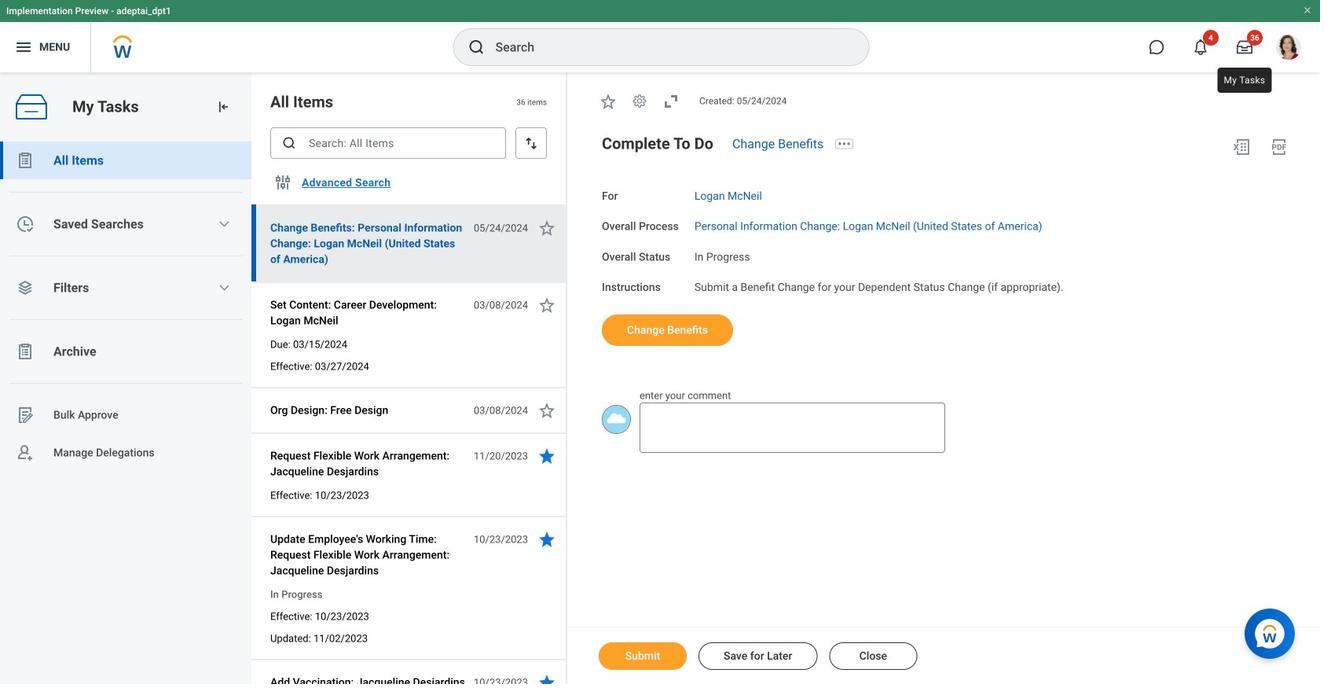 Task type: vqa. For each thing, say whether or not it's contained in the screenshot.
user plus image on the left bottom of page
yes



Task type: locate. For each thing, give the bounding box(es) containing it.
tooltip
[[1215, 64, 1276, 96]]

0 vertical spatial search image
[[467, 38, 486, 57]]

star image
[[599, 92, 618, 111], [538, 296, 557, 315], [538, 447, 557, 465]]

star image
[[538, 219, 557, 237], [538, 401, 557, 420], [538, 530, 557, 549], [538, 673, 557, 684]]

2 vertical spatial star image
[[538, 447, 557, 465]]

1 vertical spatial star image
[[538, 296, 557, 315]]

1 star image from the top
[[538, 219, 557, 237]]

clipboard image down perspective icon
[[16, 342, 35, 361]]

1 vertical spatial clipboard image
[[16, 342, 35, 361]]

search image
[[467, 38, 486, 57], [281, 135, 297, 151]]

export to excel image
[[1233, 137, 1252, 156]]

clipboard image
[[16, 151, 35, 170], [16, 342, 35, 361]]

None text field
[[640, 403, 946, 453]]

0 horizontal spatial search image
[[281, 135, 297, 151]]

user plus image
[[16, 443, 35, 462]]

clipboard image up clock check icon
[[16, 151, 35, 170]]

chevron down image
[[218, 281, 231, 294]]

1 horizontal spatial search image
[[467, 38, 486, 57]]

sort image
[[524, 135, 539, 151]]

justify image
[[14, 38, 33, 57]]

list
[[0, 142, 252, 472]]

0 vertical spatial clipboard image
[[16, 151, 35, 170]]

item list element
[[252, 72, 568, 684]]

banner
[[0, 0, 1321, 72]]

view printable version (pdf) image
[[1271, 137, 1290, 156]]



Task type: describe. For each thing, give the bounding box(es) containing it.
2 clipboard image from the top
[[16, 342, 35, 361]]

rename image
[[16, 406, 35, 425]]

4 star image from the top
[[538, 673, 557, 684]]

0 vertical spatial star image
[[599, 92, 618, 111]]

profile logan mcneil image
[[1277, 35, 1302, 63]]

configure image
[[274, 173, 292, 192]]

fullscreen image
[[662, 92, 681, 111]]

chevron down image
[[218, 218, 231, 230]]

inbox large image
[[1238, 39, 1253, 55]]

perspective image
[[16, 278, 35, 297]]

clock check image
[[16, 215, 35, 234]]

transformation import image
[[215, 99, 231, 115]]

action bar region
[[568, 627, 1321, 684]]

Search Workday  search field
[[496, 30, 837, 64]]

1 clipboard image from the top
[[16, 151, 35, 170]]

3 star image from the top
[[538, 530, 557, 549]]

close environment banner image
[[1304, 6, 1313, 15]]

gear image
[[632, 93, 648, 109]]

1 vertical spatial search image
[[281, 135, 297, 151]]

Search: All Items text field
[[270, 127, 506, 159]]

notifications large image
[[1194, 39, 1209, 55]]

2 star image from the top
[[538, 401, 557, 420]]



